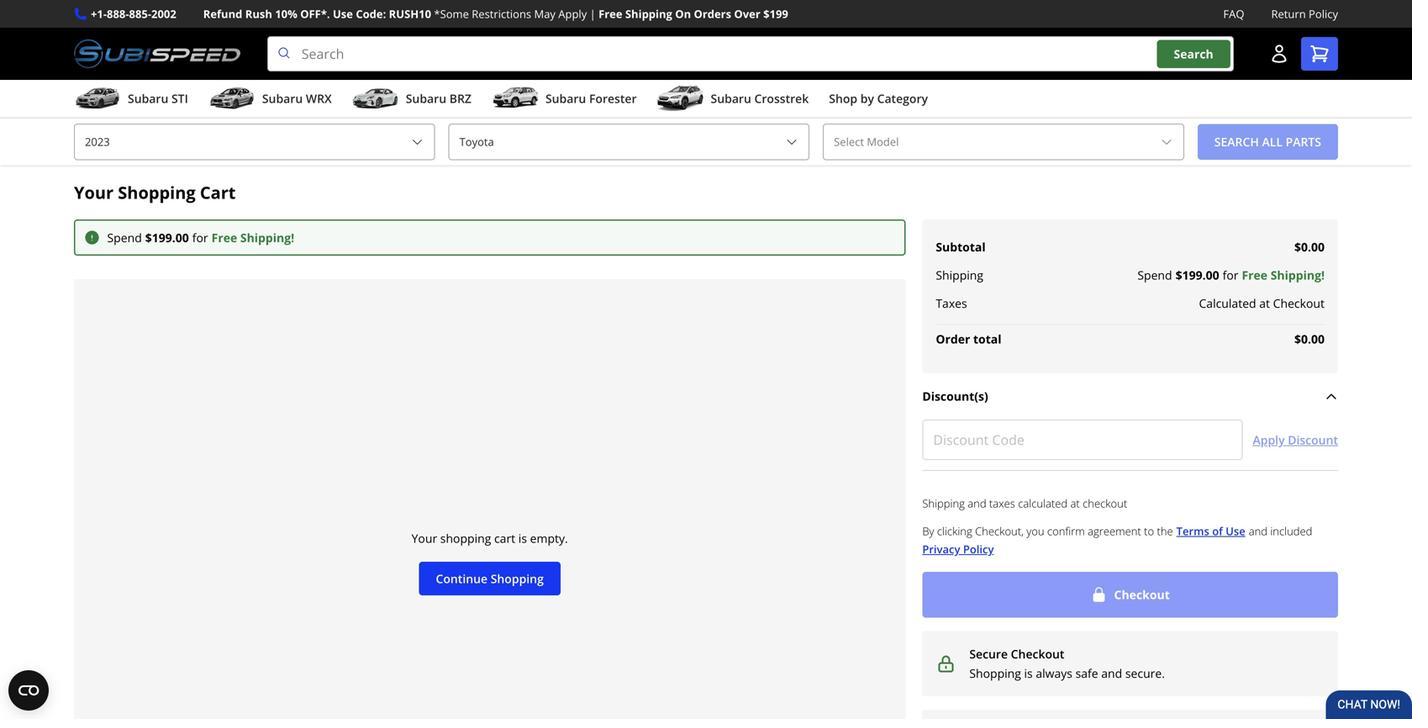 Task type: describe. For each thing, give the bounding box(es) containing it.
sti
[[172, 91, 188, 106]]

checkout,
[[976, 523, 1024, 539]]

taxes
[[990, 496, 1016, 511]]

0 horizontal spatial shipping!
[[240, 229, 294, 245]]

and inside the secure checkout shopping is always safe and secure.
[[1102, 665, 1123, 681]]

1 vertical spatial 199.00
[[1183, 267, 1220, 283]]

to
[[1145, 523, 1155, 539]]

search button
[[1158, 40, 1231, 68]]

faq
[[1224, 6, 1245, 21]]

subaru for subaru crosstrek
[[711, 91, 752, 106]]

shipping for shipping and taxes calculated at checkout
[[923, 496, 965, 511]]

shop
[[829, 91, 858, 106]]

rush10
[[389, 6, 431, 21]]

checkout inside the secure checkout shopping is always safe and secure.
[[1011, 646, 1065, 662]]

0 vertical spatial at
[[1260, 295, 1271, 311]]

0 vertical spatial $
[[145, 229, 152, 245]]

wrx
[[306, 91, 332, 106]]

shipping for shipping
[[936, 267, 984, 283]]

terms of use link
[[1177, 522, 1246, 540]]

secure
[[970, 646, 1008, 662]]

checkout inside button
[[1115, 586, 1170, 602]]

always
[[1036, 665, 1073, 681]]

subaru for subaru brz
[[406, 91, 447, 106]]

calculated
[[1019, 496, 1068, 511]]

faq link
[[1224, 5, 1245, 23]]

subaru for subaru sti
[[128, 91, 168, 106]]

apply
[[559, 6, 587, 21]]

1 vertical spatial free
[[212, 229, 237, 245]]

|
[[590, 6, 596, 21]]

subaru crosstrek
[[711, 91, 809, 106]]

your for your shopping cart is empty.
[[412, 530, 437, 546]]

0 horizontal spatial spend $ 199.00 for free shipping!
[[107, 229, 294, 245]]

shop by category
[[829, 91, 928, 106]]

taxes
[[936, 295, 968, 311]]

the
[[1158, 523, 1174, 539]]

subtotal
[[936, 239, 986, 255]]

secure checkout shopping is always safe and secure.
[[970, 646, 1166, 681]]

calculated
[[1200, 295, 1257, 311]]

code:
[[356, 6, 386, 21]]

1 vertical spatial for
[[1223, 267, 1239, 283]]

subaru for subaru wrx
[[262, 91, 303, 106]]

10%
[[275, 6, 298, 21]]

agreement
[[1088, 523, 1142, 539]]

privacy policy link
[[923, 540, 994, 558]]

safe
[[1076, 665, 1099, 681]]

0 vertical spatial 199.00
[[152, 229, 189, 245]]

off*.
[[300, 6, 330, 21]]

$0.00 for subtotal
[[1295, 239, 1325, 255]]

shop by category button
[[829, 83, 928, 117]]

policy inside by clicking checkout, you confirm agreement to the terms of use and included privacy policy
[[964, 542, 994, 557]]

on
[[676, 6, 691, 21]]

clicking
[[938, 523, 973, 539]]

subaru for subaru forester
[[546, 91, 586, 106]]

1 horizontal spatial $
[[1176, 267, 1183, 283]]

+1-888-885-2002 link
[[91, 5, 176, 23]]

a subaru crosstrek thumbnail image image
[[657, 86, 704, 111]]

1 horizontal spatial shipping!
[[1271, 267, 1325, 283]]

a subaru wrx thumbnail image image
[[208, 86, 256, 111]]

calculated at checkout
[[1200, 295, 1325, 311]]

$199
[[764, 6, 789, 21]]

by clicking checkout, you confirm agreement to the terms of use and included privacy policy
[[923, 523, 1313, 557]]

your for your shopping cart
[[74, 181, 114, 204]]

privacy
[[923, 542, 961, 557]]

subaru brz
[[406, 91, 472, 106]]

2002
[[151, 6, 176, 21]]

confirm
[[1048, 523, 1086, 539]]

secure.
[[1126, 665, 1166, 681]]

0 vertical spatial free
[[599, 6, 623, 21]]

of
[[1213, 523, 1224, 539]]

subaru forester button
[[492, 83, 637, 117]]

may
[[534, 6, 556, 21]]

0 vertical spatial and
[[968, 496, 987, 511]]

0 horizontal spatial at
[[1071, 496, 1080, 511]]

by
[[923, 523, 935, 539]]

order total
[[936, 331, 1002, 347]]

subaru wrx button
[[208, 83, 332, 117]]

is for always
[[1025, 665, 1033, 681]]

subaru sti
[[128, 91, 188, 106]]

shopping for continue
[[491, 570, 544, 586]]

Select Model button
[[823, 124, 1185, 160]]



Task type: locate. For each thing, give the bounding box(es) containing it.
orders
[[694, 6, 732, 21]]

continue shopping
[[436, 570, 544, 586]]

199.00 up calculated
[[1183, 267, 1220, 283]]

2 horizontal spatial checkout
[[1274, 295, 1325, 311]]

checkout down by clicking checkout, you confirm agreement to the terms of use and included privacy policy at the bottom of the page
[[1115, 586, 1170, 602]]

0 horizontal spatial checkout
[[1011, 646, 1065, 662]]

discount(s)
[[923, 388, 989, 404]]

subaru inside subaru crosstrek dropdown button
[[711, 91, 752, 106]]

rush
[[245, 6, 272, 21]]

1 horizontal spatial shopping
[[491, 570, 544, 586]]

subaru sti button
[[74, 83, 188, 117]]

0 vertical spatial policy
[[1309, 6, 1339, 21]]

use inside by clicking checkout, you confirm agreement to the terms of use and included privacy policy
[[1226, 523, 1246, 539]]

at up confirm
[[1071, 496, 1080, 511]]

free up calculated at checkout
[[1243, 267, 1268, 283]]

and left taxes on the right
[[968, 496, 987, 511]]

policy right return
[[1309, 6, 1339, 21]]

select make image
[[786, 135, 799, 149]]

1 horizontal spatial for
[[1223, 267, 1239, 283]]

a subaru brz thumbnail image image
[[352, 86, 399, 111]]

2 horizontal spatial free
[[1243, 267, 1268, 283]]

included
[[1271, 523, 1313, 539]]

free
[[599, 6, 623, 21], [212, 229, 237, 245], [1243, 267, 1268, 283]]

shopping down secure
[[970, 665, 1022, 681]]

is left always
[[1025, 665, 1033, 681]]

continue
[[436, 570, 488, 586]]

3 subaru from the left
[[406, 91, 447, 106]]

subaru wrx
[[262, 91, 332, 106]]

$0.00 for order total
[[1295, 331, 1325, 347]]

forester
[[589, 91, 637, 106]]

checkout button
[[923, 572, 1339, 618]]

shopping left cart in the top left of the page
[[118, 181, 196, 204]]

1 horizontal spatial 199.00
[[1183, 267, 1220, 283]]

spend $ 199.00 for free shipping! up calculated
[[1138, 267, 1325, 283]]

0 vertical spatial $0.00
[[1295, 239, 1325, 255]]

0 vertical spatial checkout
[[1274, 295, 1325, 311]]

Select Make button
[[449, 124, 810, 160]]

subaru inside subaru wrx dropdown button
[[262, 91, 303, 106]]

subaru left sti
[[128, 91, 168, 106]]

checkout up always
[[1011, 646, 1065, 662]]

you
[[1027, 523, 1045, 539]]

0 horizontal spatial use
[[333, 6, 353, 21]]

use right of
[[1226, 523, 1246, 539]]

888-
[[107, 6, 129, 21]]

*some
[[434, 6, 469, 21]]

shopping inside the secure checkout shopping is always safe and secure.
[[970, 665, 1022, 681]]

1 vertical spatial $0.00
[[1295, 331, 1325, 347]]

is inside the secure checkout shopping is always safe and secure.
[[1025, 665, 1033, 681]]

select year image
[[411, 135, 424, 149]]

0 vertical spatial spend
[[107, 229, 142, 245]]

1 vertical spatial policy
[[964, 542, 994, 557]]

subaru
[[128, 91, 168, 106], [262, 91, 303, 106], [406, 91, 447, 106], [546, 91, 586, 106], [711, 91, 752, 106]]

refund rush 10% off*. use code: rush10 *some restrictions may apply | free shipping on orders over $199
[[203, 6, 789, 21]]

refund
[[203, 6, 243, 21]]

0 horizontal spatial for
[[192, 229, 208, 245]]

checkout
[[1274, 295, 1325, 311], [1115, 586, 1170, 602], [1011, 646, 1065, 662]]

1 vertical spatial $
[[1176, 267, 1183, 283]]

subaru down search input field
[[711, 91, 752, 106]]

subaru left forester
[[546, 91, 586, 106]]

terms
[[1177, 523, 1210, 539]]

1 vertical spatial at
[[1071, 496, 1080, 511]]

1 vertical spatial shopping
[[491, 570, 544, 586]]

for
[[192, 229, 208, 245], [1223, 267, 1239, 283]]

crosstrek
[[755, 91, 809, 106]]

your shopping cart is empty.
[[412, 530, 568, 546]]

+1-
[[91, 6, 107, 21]]

0 horizontal spatial is
[[519, 530, 527, 546]]

2 vertical spatial shopping
[[970, 665, 1022, 681]]

shipping down subtotal
[[936, 267, 984, 283]]

button image
[[1270, 44, 1290, 64]]

return policy
[[1272, 6, 1339, 21]]

1 vertical spatial your
[[412, 530, 437, 546]]

for up calculated
[[1223, 267, 1239, 283]]

is right cart
[[519, 530, 527, 546]]

2 horizontal spatial and
[[1249, 523, 1268, 539]]

Select Year button
[[74, 124, 435, 160]]

0 vertical spatial shipping!
[[240, 229, 294, 245]]

2 horizontal spatial shopping
[[970, 665, 1022, 681]]

subispeed logo image
[[74, 36, 240, 72]]

return
[[1272, 6, 1307, 21]]

5 subaru from the left
[[711, 91, 752, 106]]

subaru crosstrek button
[[657, 83, 809, 117]]

subaru left wrx
[[262, 91, 303, 106]]

885-
[[129, 6, 151, 21]]

0 vertical spatial your
[[74, 181, 114, 204]]

a subaru forester thumbnail image image
[[492, 86, 539, 111]]

$0.00 down calculated at checkout
[[1295, 331, 1325, 347]]

and
[[968, 496, 987, 511], [1249, 523, 1268, 539], [1102, 665, 1123, 681]]

policy down the checkout,
[[964, 542, 994, 557]]

0 horizontal spatial spend
[[107, 229, 142, 245]]

4 subaru from the left
[[546, 91, 586, 106]]

at right calculated
[[1260, 295, 1271, 311]]

0 horizontal spatial free
[[212, 229, 237, 245]]

$0.00
[[1295, 239, 1325, 255], [1295, 331, 1325, 347]]

your shopping cart
[[74, 181, 236, 204]]

2 vertical spatial free
[[1243, 267, 1268, 283]]

shipping
[[626, 6, 673, 21], [936, 267, 984, 283], [923, 496, 965, 511]]

brz
[[450, 91, 472, 106]]

0 horizontal spatial your
[[74, 181, 114, 204]]

spend
[[107, 229, 142, 245], [1138, 267, 1173, 283]]

0 vertical spatial shipping
[[626, 6, 673, 21]]

subaru inside subaru sti dropdown button
[[128, 91, 168, 106]]

0 horizontal spatial policy
[[964, 542, 994, 557]]

1 horizontal spatial free
[[599, 6, 623, 21]]

0 vertical spatial is
[[519, 530, 527, 546]]

restrictions
[[472, 6, 532, 21]]

2 vertical spatial and
[[1102, 665, 1123, 681]]

free down cart in the top left of the page
[[212, 229, 237, 245]]

0 horizontal spatial shopping
[[118, 181, 196, 204]]

free right |
[[599, 6, 623, 21]]

1 horizontal spatial checkout
[[1115, 586, 1170, 602]]

use
[[333, 6, 353, 21], [1226, 523, 1246, 539]]

by
[[861, 91, 875, 106]]

cart
[[494, 530, 516, 546]]

1 vertical spatial shipping
[[936, 267, 984, 283]]

and left included at right
[[1249, 523, 1268, 539]]

1 vertical spatial checkout
[[1115, 586, 1170, 602]]

at
[[1260, 295, 1271, 311], [1071, 496, 1080, 511]]

discount(s) button
[[923, 387, 1339, 406]]

1 vertical spatial spend
[[1138, 267, 1173, 283]]

spend $ 199.00 for free shipping!
[[107, 229, 294, 245], [1138, 267, 1325, 283]]

cart
[[200, 181, 236, 204]]

2 subaru from the left
[[262, 91, 303, 106]]

category
[[878, 91, 928, 106]]

return policy link
[[1272, 5, 1339, 23]]

1 horizontal spatial is
[[1025, 665, 1033, 681]]

open widget image
[[8, 670, 49, 711]]

shipping and taxes calculated at checkout
[[923, 496, 1128, 511]]

your
[[74, 181, 114, 204], [412, 530, 437, 546]]

shopping
[[118, 181, 196, 204], [491, 570, 544, 586], [970, 665, 1022, 681]]

subaru brz button
[[352, 83, 472, 117]]

is for empty.
[[519, 530, 527, 546]]

0 vertical spatial shopping
[[118, 181, 196, 204]]

+1-888-885-2002
[[91, 6, 176, 21]]

subaru inside the subaru brz dropdown button
[[406, 91, 447, 106]]

1 horizontal spatial policy
[[1309, 6, 1339, 21]]

select model image
[[1160, 135, 1174, 149]]

checkout right calculated
[[1274, 295, 1325, 311]]

1 horizontal spatial and
[[1102, 665, 1123, 681]]

1 $0.00 from the top
[[1295, 239, 1325, 255]]

$0.00 up calculated at checkout
[[1295, 239, 1325, 255]]

over
[[735, 6, 761, 21]]

total
[[974, 331, 1002, 347]]

a subaru sti thumbnail image image
[[74, 86, 121, 111]]

0 horizontal spatial $
[[145, 229, 152, 245]]

search input field
[[267, 36, 1235, 72]]

continue shopping button
[[419, 562, 561, 595]]

shipping!
[[240, 229, 294, 245], [1271, 267, 1325, 283]]

shopping inside button
[[491, 570, 544, 586]]

spend $ 199.00 for free shipping! down cart in the top left of the page
[[107, 229, 294, 245]]

0 horizontal spatial and
[[968, 496, 987, 511]]

1 horizontal spatial at
[[1260, 295, 1271, 311]]

1 horizontal spatial spend
[[1138, 267, 1173, 283]]

1 vertical spatial is
[[1025, 665, 1033, 681]]

shopping
[[441, 530, 491, 546]]

1 subaru from the left
[[128, 91, 168, 106]]

Discount Code field
[[923, 420, 1243, 460]]

1 vertical spatial shipping!
[[1271, 267, 1325, 283]]

and right safe
[[1102, 665, 1123, 681]]

1 horizontal spatial use
[[1226, 523, 1246, 539]]

1 horizontal spatial your
[[412, 530, 437, 546]]

2 vertical spatial shipping
[[923, 496, 965, 511]]

order
[[936, 331, 971, 347]]

1 vertical spatial and
[[1249, 523, 1268, 539]]

0 vertical spatial spend $ 199.00 for free shipping!
[[107, 229, 294, 245]]

use right off*.
[[333, 6, 353, 21]]

$
[[145, 229, 152, 245], [1176, 267, 1183, 283]]

checkout
[[1083, 496, 1128, 511]]

1 horizontal spatial spend $ 199.00 for free shipping!
[[1138, 267, 1325, 283]]

search
[[1174, 46, 1214, 62]]

subaru forester
[[546, 91, 637, 106]]

subaru inside subaru forester 'dropdown button'
[[546, 91, 586, 106]]

shipping left "on"
[[626, 6, 673, 21]]

2 vertical spatial checkout
[[1011, 646, 1065, 662]]

0 horizontal spatial 199.00
[[152, 229, 189, 245]]

0 vertical spatial for
[[192, 229, 208, 245]]

0 vertical spatial use
[[333, 6, 353, 21]]

shipping up clicking
[[923, 496, 965, 511]]

empty.
[[530, 530, 568, 546]]

1 vertical spatial use
[[1226, 523, 1246, 539]]

199.00
[[152, 229, 189, 245], [1183, 267, 1220, 283]]

and inside by clicking checkout, you confirm agreement to the terms of use and included privacy policy
[[1249, 523, 1268, 539]]

199.00 down your shopping cart on the top left
[[152, 229, 189, 245]]

for down cart in the top left of the page
[[192, 229, 208, 245]]

1 vertical spatial spend $ 199.00 for free shipping!
[[1138, 267, 1325, 283]]

shopping for your
[[118, 181, 196, 204]]

subaru left brz
[[406, 91, 447, 106]]

shopping down cart
[[491, 570, 544, 586]]

2 $0.00 from the top
[[1295, 331, 1325, 347]]



Task type: vqa. For each thing, say whether or not it's contained in the screenshot.
Tomei logo
no



